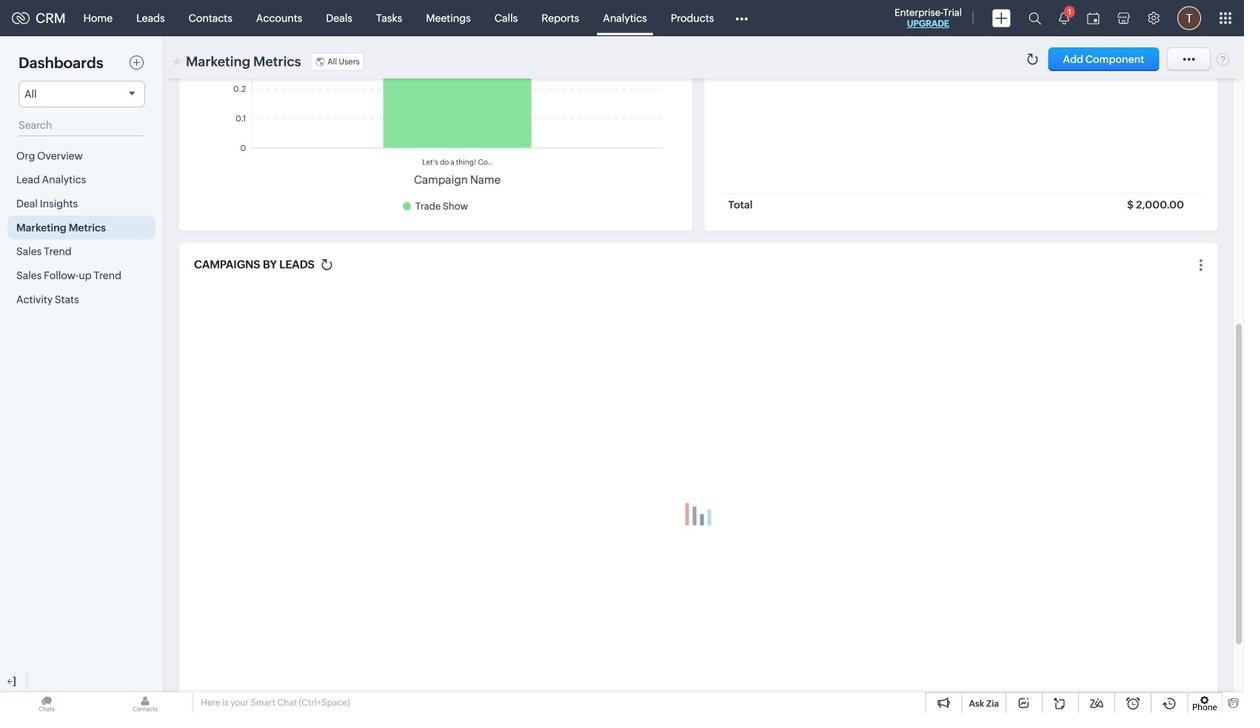 Task type: locate. For each thing, give the bounding box(es) containing it.
profile element
[[1169, 0, 1211, 36]]

None field
[[19, 81, 145, 107]]

search element
[[1020, 0, 1051, 36]]

chats image
[[0, 693, 93, 714]]

profile image
[[1178, 6, 1202, 30]]

create menu element
[[984, 0, 1020, 36]]

contacts image
[[99, 693, 192, 714]]

search image
[[1029, 12, 1042, 24]]

None button
[[1049, 47, 1160, 71]]

help image
[[1217, 53, 1230, 66]]



Task type: describe. For each thing, give the bounding box(es) containing it.
logo image
[[12, 12, 30, 24]]

Search text field
[[19, 115, 144, 136]]

Other Modules field
[[726, 6, 758, 30]]

create menu image
[[993, 9, 1011, 27]]

signals element
[[1051, 0, 1079, 36]]

calendar image
[[1088, 12, 1100, 24]]



Task type: vqa. For each thing, say whether or not it's contained in the screenshot.
Calendar icon
yes



